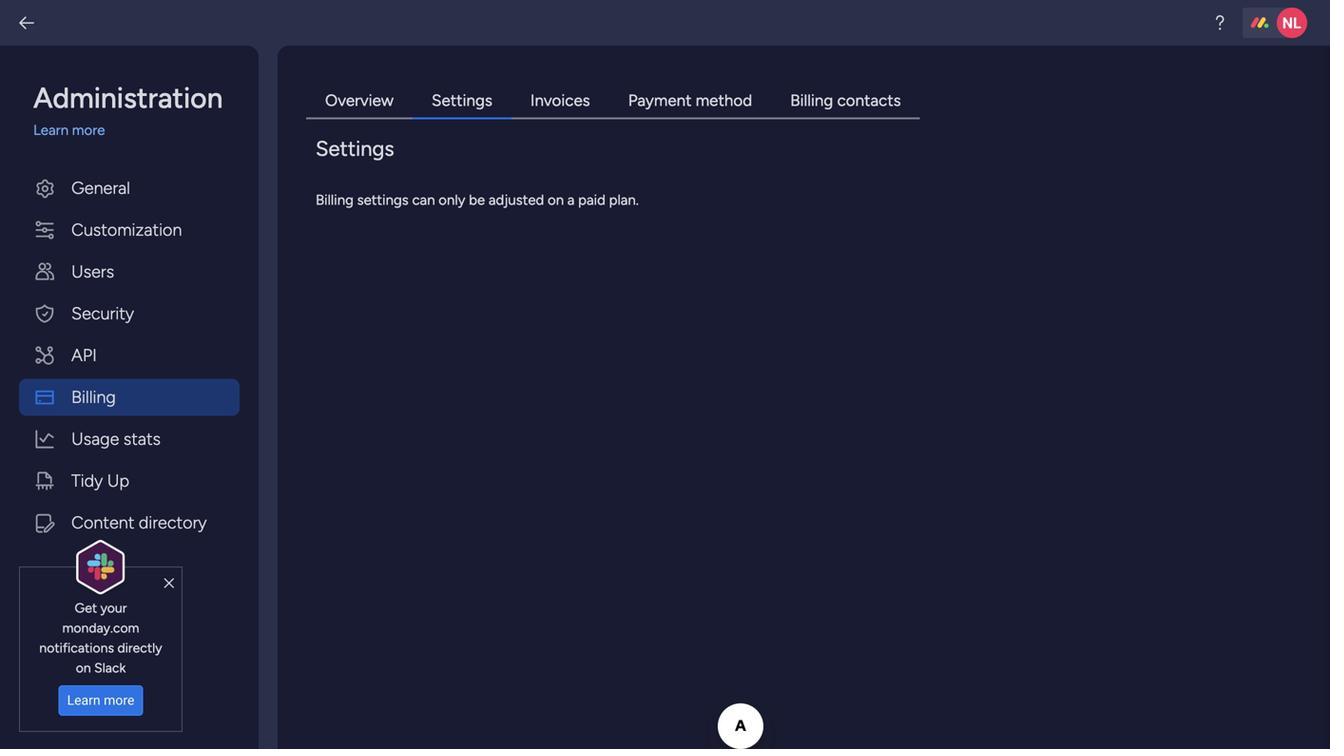 Task type: locate. For each thing, give the bounding box(es) containing it.
settings
[[432, 91, 493, 110], [316, 136, 394, 161]]

billing up the usage
[[71, 387, 116, 408]]

users button
[[19, 253, 240, 291]]

0 horizontal spatial billing
[[71, 387, 116, 408]]

on
[[548, 192, 564, 209], [76, 660, 91, 676]]

learn
[[33, 122, 69, 139], [67, 693, 100, 709]]

tidy up
[[71, 471, 129, 491]]

billing left settings
[[316, 192, 354, 209]]

billing for billing contacts
[[790, 91, 833, 110]]

1 horizontal spatial settings
[[432, 91, 493, 110]]

notifications
[[39, 640, 114, 656]]

billing left contacts at the top right
[[790, 91, 833, 110]]

customization button
[[19, 212, 240, 249]]

settings link
[[413, 84, 512, 119]]

on down notifications
[[76, 660, 91, 676]]

billing button
[[19, 379, 240, 416]]

administration learn more
[[33, 81, 223, 139]]

1 horizontal spatial on
[[548, 192, 564, 209]]

usage
[[71, 429, 119, 449]]

billing
[[790, 91, 833, 110], [316, 192, 354, 209], [71, 387, 116, 408]]

billing for billing
[[71, 387, 116, 408]]

learn down administration
[[33, 122, 69, 139]]

learn down slack
[[67, 693, 100, 709]]

0 vertical spatial settings
[[432, 91, 493, 110]]

usage stats button
[[19, 421, 240, 458]]

method
[[696, 91, 752, 110]]

usage stats
[[71, 429, 161, 449]]

learn more link
[[33, 120, 240, 141]]

content
[[71, 513, 134, 533]]

settings
[[357, 192, 409, 209]]

billing for billing settings can only be adjusted on a paid plan.
[[316, 192, 354, 209]]

1 vertical spatial on
[[76, 660, 91, 676]]

2 vertical spatial billing
[[71, 387, 116, 408]]

api
[[71, 345, 97, 366]]

security button
[[19, 295, 240, 332]]

1 vertical spatial more
[[104, 693, 134, 709]]

up
[[107, 471, 129, 491]]

be
[[469, 192, 485, 209]]

1 vertical spatial learn
[[67, 693, 100, 709]]

directly
[[117, 640, 162, 656]]

your
[[100, 600, 127, 616]]

learn inside button
[[67, 693, 100, 709]]

0 vertical spatial learn
[[33, 122, 69, 139]]

dapulse x slim image
[[164, 575, 174, 592]]

more
[[72, 122, 105, 139], [104, 693, 134, 709]]

more down administration
[[72, 122, 105, 139]]

0 vertical spatial more
[[72, 122, 105, 139]]

a
[[568, 192, 575, 209]]

1 vertical spatial billing
[[316, 192, 354, 209]]

1 horizontal spatial billing
[[316, 192, 354, 209]]

invoices
[[531, 91, 590, 110]]

2 horizontal spatial billing
[[790, 91, 833, 110]]

0 vertical spatial billing
[[790, 91, 833, 110]]

0 vertical spatial on
[[548, 192, 564, 209]]

on left a
[[548, 192, 564, 209]]

stats
[[124, 429, 161, 449]]

0 horizontal spatial on
[[76, 660, 91, 676]]

billing inside button
[[71, 387, 116, 408]]

more down slack
[[104, 693, 134, 709]]

paid
[[578, 192, 606, 209]]

learn inside administration learn more
[[33, 122, 69, 139]]

0 horizontal spatial settings
[[316, 136, 394, 161]]



Task type: describe. For each thing, give the bounding box(es) containing it.
api button
[[19, 337, 240, 374]]

overview
[[325, 91, 394, 110]]

more inside administration learn more
[[72, 122, 105, 139]]

1 vertical spatial settings
[[316, 136, 394, 161]]

content directory
[[71, 513, 207, 533]]

more inside learn more button
[[104, 693, 134, 709]]

plan.
[[609, 192, 639, 209]]

help image
[[1211, 13, 1230, 32]]

payment method
[[628, 91, 752, 110]]

can
[[412, 192, 435, 209]]

learn more
[[67, 693, 134, 709]]

security
[[71, 303, 134, 324]]

billing contacts link
[[771, 84, 920, 119]]

users
[[71, 262, 114, 282]]

payment method link
[[609, 84, 771, 119]]

general
[[71, 178, 130, 198]]

back to workspace image
[[17, 13, 36, 32]]

monday.com
[[62, 620, 139, 636]]

get
[[75, 600, 97, 616]]

on inside get your monday.com notifications directly on slack
[[76, 660, 91, 676]]

overview link
[[306, 84, 413, 119]]

content directory button
[[19, 505, 240, 542]]

learn more button
[[59, 686, 143, 716]]

administration
[[33, 81, 223, 115]]

adjusted
[[489, 192, 544, 209]]

tidy up button
[[19, 463, 240, 500]]

payment
[[628, 91, 692, 110]]

slack
[[94, 660, 126, 676]]

only
[[439, 192, 466, 209]]

billing contacts
[[790, 91, 901, 110]]

customization
[[71, 220, 182, 240]]

get your monday.com notifications directly on slack
[[39, 600, 162, 676]]

general button
[[19, 170, 240, 207]]

noah lott image
[[1277, 8, 1308, 38]]

tidy
[[71, 471, 103, 491]]

invoices link
[[512, 84, 609, 119]]

directory
[[139, 513, 207, 533]]

contacts
[[837, 91, 901, 110]]

billing settings can only be adjusted on a paid plan.
[[316, 192, 639, 209]]



Task type: vqa. For each thing, say whether or not it's contained in the screenshot.
Add or edit team image related to 2nd row from the bottom of the page
no



